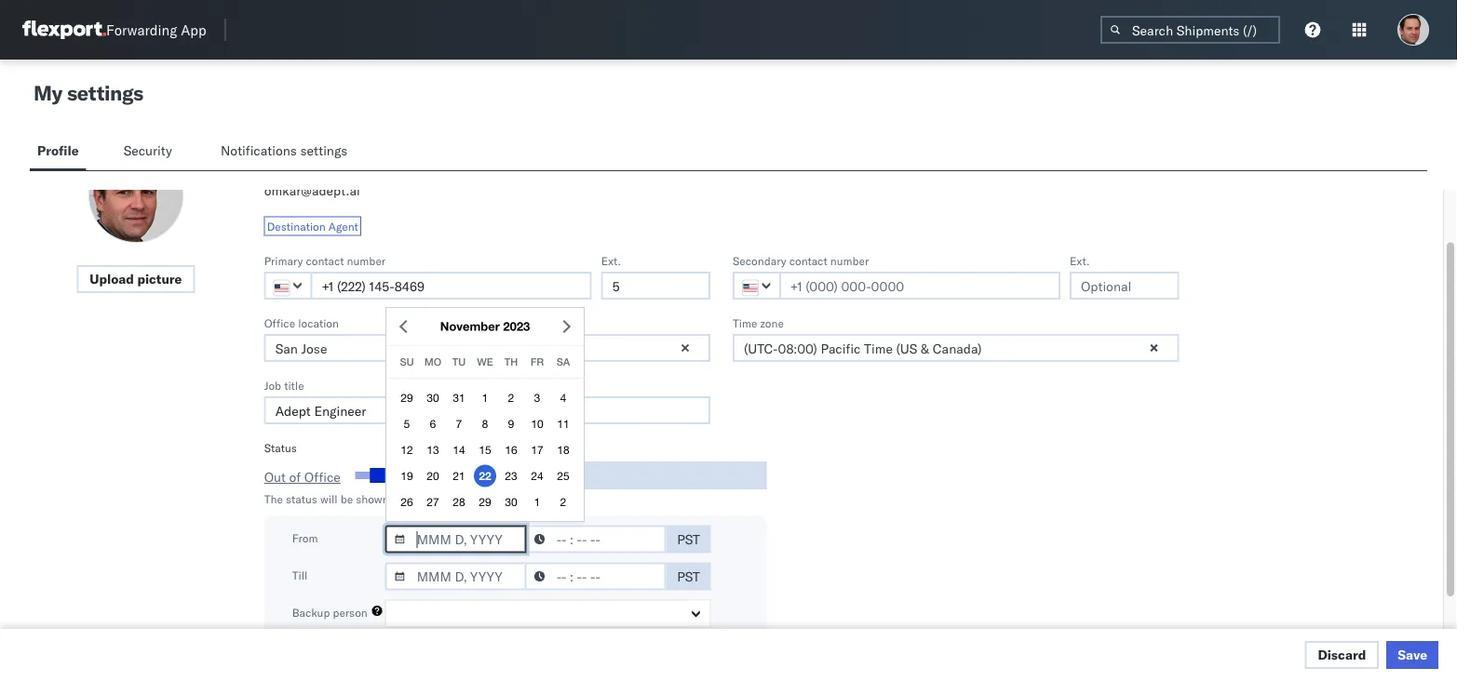 Task type: locate. For each thing, give the bounding box(es) containing it.
notifications settings button
[[213, 134, 363, 170]]

1 vertical spatial 2
[[560, 496, 567, 509]]

th
[[505, 356, 518, 368]]

1 ext. from the left
[[601, 253, 621, 267]]

0 vertical spatial 2
[[508, 392, 514, 405]]

1 horizontal spatial 29 button
[[474, 491, 496, 514]]

1 down 24
[[534, 496, 541, 509]]

13 button
[[422, 439, 444, 461]]

None checkbox
[[355, 472, 382, 479]]

22
[[479, 470, 491, 483]]

30 right in
[[505, 496, 518, 509]]

Optional telephone field
[[1070, 272, 1179, 299]]

settings
[[67, 80, 143, 106], [300, 143, 348, 159]]

number
[[347, 253, 386, 267], [831, 253, 869, 267]]

7
[[456, 418, 462, 431]]

0 vertical spatial mmm d, yyyy text field
[[385, 525, 527, 553]]

november 2023
[[440, 319, 530, 334]]

30 button left 31 at the left bottom
[[422, 387, 444, 409]]

1
[[482, 392, 488, 405], [534, 496, 541, 509]]

1 contact from the left
[[306, 253, 344, 267]]

1 button down the 24 button
[[526, 491, 549, 514]]

29 button left the
[[474, 491, 496, 514]]

0 vertical spatial 2 button
[[500, 387, 523, 409]]

1 vertical spatial settings
[[300, 143, 348, 159]]

28 button
[[448, 491, 470, 514]]

1 for the bottom 1 button
[[534, 496, 541, 509]]

title
[[284, 378, 304, 392]]

0 horizontal spatial 1
[[482, 392, 488, 405]]

in
[[485, 492, 495, 506]]

2 ext. from the left
[[1070, 253, 1090, 267]]

settings up omkar@adept.ai
[[300, 143, 348, 159]]

out of office
[[264, 469, 341, 485]]

your
[[430, 492, 452, 506]]

2 up 9
[[508, 392, 514, 405]]

contact right secondary
[[790, 253, 828, 267]]

contact for primary
[[306, 253, 344, 267]]

2
[[508, 392, 514, 405], [560, 496, 567, 509]]

office down united states text box
[[264, 316, 295, 330]]

destination
[[267, 219, 326, 233]]

0 horizontal spatial 29 button
[[396, 387, 418, 409]]

31 button
[[448, 387, 470, 409]]

2023
[[503, 319, 530, 334]]

12
[[401, 444, 413, 457]]

1 mmm d, yyyy text field from the top
[[385, 525, 527, 553]]

15
[[479, 444, 491, 457]]

1 button
[[474, 387, 496, 409], [526, 491, 549, 514]]

0 horizontal spatial ext.
[[601, 253, 621, 267]]

30 button
[[422, 387, 444, 409], [500, 491, 523, 514]]

-- : -- -- text field
[[525, 563, 667, 591]]

1 horizontal spatial settings
[[300, 143, 348, 159]]

11 button
[[552, 413, 575, 435]]

9
[[508, 418, 514, 431]]

1 vertical spatial 30 button
[[500, 491, 523, 514]]

1 pst from the top
[[677, 531, 700, 547]]

security button
[[116, 134, 183, 170]]

2 button left 3
[[500, 387, 523, 409]]

to
[[417, 492, 427, 506]]

flexport. image
[[22, 20, 106, 39]]

18 button
[[552, 439, 575, 461]]

2 number from the left
[[831, 253, 869, 267]]

pst for till
[[677, 568, 700, 585]]

29 button up the 5 button
[[396, 387, 418, 409]]

1 vertical spatial 29 button
[[474, 491, 496, 514]]

number up +1 (000) 000-0000 phone field
[[831, 253, 869, 267]]

United States text field
[[733, 272, 781, 299]]

30
[[427, 392, 439, 405], [505, 496, 518, 509]]

1 vertical spatial pst
[[677, 568, 700, 585]]

1 horizontal spatial 1
[[534, 496, 541, 509]]

30 for the left 30 button
[[427, 392, 439, 405]]

notifications settings
[[221, 143, 348, 159]]

1 button right 31 button at left bottom
[[474, 387, 496, 409]]

primary contact number
[[264, 253, 386, 267]]

14
[[453, 444, 465, 457]]

1 horizontal spatial 30
[[505, 496, 518, 509]]

1 horizontal spatial number
[[831, 253, 869, 267]]

job title
[[264, 378, 304, 392]]

job
[[264, 378, 281, 392]]

mo
[[425, 356, 442, 368]]

1 vertical spatial 2 button
[[552, 491, 575, 514]]

backup person
[[292, 605, 368, 619]]

16 button
[[500, 439, 523, 461]]

number for secondary contact number
[[831, 253, 869, 267]]

pst right -- : -- -- text field
[[677, 568, 700, 585]]

0 vertical spatial pst
[[677, 531, 700, 547]]

25 button
[[552, 465, 575, 487]]

+1 (000) 000-0000 telephone field
[[311, 272, 592, 299]]

1 vertical spatial 29
[[479, 496, 491, 509]]

29 up 5
[[401, 392, 413, 405]]

1 horizontal spatial 2
[[560, 496, 567, 509]]

settings for notifications settings
[[300, 143, 348, 159]]

number down agent
[[347, 253, 386, 267]]

contact down destination agent
[[306, 253, 344, 267]]

office up the will at left bottom
[[304, 469, 341, 485]]

26 button
[[396, 491, 418, 514]]

0 horizontal spatial settings
[[67, 80, 143, 106]]

0 horizontal spatial 30
[[427, 392, 439, 405]]

4
[[560, 392, 567, 405]]

settings inside notifications settings button
[[300, 143, 348, 159]]

29 button
[[396, 387, 418, 409], [474, 491, 496, 514]]

1 horizontal spatial contact
[[790, 253, 828, 267]]

status
[[264, 441, 297, 455]]

1 vertical spatial 1
[[534, 496, 541, 509]]

2 down 25
[[560, 496, 567, 509]]

1 vertical spatial mmm d, yyyy text field
[[385, 563, 527, 591]]

0 vertical spatial 30
[[427, 392, 439, 405]]

profile
[[37, 143, 79, 159]]

San Jose text field
[[264, 334, 711, 362]]

26
[[401, 496, 413, 509]]

2 button down 25 button
[[552, 491, 575, 514]]

0 vertical spatial 1
[[482, 392, 488, 405]]

30 left 31 at the left bottom
[[427, 392, 439, 405]]

16
[[505, 444, 518, 457]]

secondary contact number
[[733, 253, 869, 267]]

1 horizontal spatial 29
[[479, 496, 491, 509]]

sa
[[557, 356, 570, 368]]

pst right -- : -- -- text box
[[677, 531, 700, 547]]

ext. up optional phone field
[[601, 253, 621, 267]]

status
[[286, 492, 317, 506]]

2 contact from the left
[[790, 253, 828, 267]]

17 button
[[526, 439, 549, 461]]

1 horizontal spatial 2 button
[[552, 491, 575, 514]]

29 left the
[[479, 496, 491, 509]]

0 vertical spatial 30 button
[[422, 387, 444, 409]]

28
[[453, 496, 465, 509]]

4 button
[[552, 387, 575, 409]]

0 horizontal spatial 1 button
[[474, 387, 496, 409]]

settings right my
[[67, 80, 143, 106]]

next
[[392, 492, 414, 506]]

0 horizontal spatial contact
[[306, 253, 344, 267]]

24 button
[[526, 465, 549, 487]]

1 number from the left
[[347, 253, 386, 267]]

0 horizontal spatial office
[[264, 316, 295, 330]]

0 horizontal spatial number
[[347, 253, 386, 267]]

29
[[401, 392, 413, 405], [479, 496, 491, 509]]

out
[[264, 469, 286, 485]]

0 vertical spatial 29
[[401, 392, 413, 405]]

0 horizontal spatial 2 button
[[500, 387, 523, 409]]

2 mmm d, yyyy text field from the top
[[385, 563, 527, 591]]

0 horizontal spatial 29
[[401, 392, 413, 405]]

1 vertical spatial 30
[[505, 496, 518, 509]]

ext.
[[601, 253, 621, 267], [1070, 253, 1090, 267]]

1 horizontal spatial 30 button
[[500, 491, 523, 514]]

0 vertical spatial settings
[[67, 80, 143, 106]]

1 horizontal spatial 1 button
[[526, 491, 549, 514]]

pst for from
[[677, 531, 700, 547]]

office
[[264, 316, 295, 330], [304, 469, 341, 485]]

1 vertical spatial office
[[304, 469, 341, 485]]

6 button
[[422, 413, 444, 435]]

app
[[181, 21, 206, 39]]

1 horizontal spatial ext.
[[1070, 253, 1090, 267]]

upload picture
[[90, 271, 182, 287]]

1 right 31 button at left bottom
[[482, 392, 488, 405]]

save button
[[1387, 642, 1439, 670]]

2 pst from the top
[[677, 568, 700, 585]]

ext. up optional telephone field
[[1070, 253, 1090, 267]]

2 button
[[500, 387, 523, 409], [552, 491, 575, 514]]

save
[[1398, 647, 1428, 664]]

24
[[531, 470, 544, 483]]

MMM D, YYYY text field
[[385, 525, 527, 553], [385, 563, 527, 591]]

20
[[427, 470, 439, 483]]

30 button right in
[[500, 491, 523, 514]]



Task type: describe. For each thing, give the bounding box(es) containing it.
ext. for primary contact number
[[601, 253, 621, 267]]

month  2023-11 element
[[392, 385, 578, 515]]

will
[[320, 492, 338, 506]]

the
[[498, 492, 514, 506]]

forwarding app
[[106, 21, 206, 39]]

0 vertical spatial 29 button
[[396, 387, 418, 409]]

backup
[[292, 605, 330, 619]]

13
[[427, 444, 439, 457]]

27 button
[[422, 491, 444, 514]]

security
[[124, 143, 172, 159]]

forwarding app link
[[22, 20, 206, 39]]

1 horizontal spatial office
[[304, 469, 341, 485]]

Job title text field
[[264, 396, 711, 424]]

29 for 29 "button" to the top
[[401, 392, 413, 405]]

mmm d, yyyy text field for till
[[385, 563, 527, 591]]

time zone
[[733, 316, 784, 330]]

19 button
[[396, 465, 418, 487]]

21
[[453, 470, 465, 483]]

messages.
[[517, 492, 570, 506]]

14 button
[[448, 439, 470, 461]]

8
[[482, 418, 488, 431]]

19
[[401, 470, 413, 483]]

29 for the bottom 29 "button"
[[479, 496, 491, 509]]

25
[[557, 470, 570, 483]]

-- : -- -- text field
[[525, 525, 667, 553]]

United States text field
[[264, 272, 313, 299]]

8 button
[[474, 413, 496, 435]]

upload
[[90, 271, 134, 287]]

upload picture button
[[77, 265, 195, 293]]

november
[[440, 319, 500, 334]]

discard button
[[1305, 642, 1380, 670]]

destination agent
[[267, 219, 358, 233]]

17
[[531, 444, 544, 457]]

location
[[298, 316, 339, 330]]

7 button
[[448, 413, 470, 435]]

tu
[[452, 356, 466, 368]]

my settings
[[34, 80, 143, 106]]

9 button
[[500, 413, 523, 435]]

(UTC-08:00) Pacific Time (US & Canada) text field
[[733, 334, 1179, 362]]

0 vertical spatial office
[[264, 316, 295, 330]]

be
[[341, 492, 353, 506]]

primary
[[264, 253, 303, 267]]

0 horizontal spatial 30 button
[[422, 387, 444, 409]]

15 button
[[474, 439, 496, 461]]

3 button
[[526, 387, 549, 409]]

shown
[[356, 492, 389, 506]]

5
[[404, 418, 410, 431]]

Optional telephone field
[[601, 272, 711, 299]]

12 button
[[396, 439, 418, 461]]

0 vertical spatial 1 button
[[474, 387, 496, 409]]

20 button
[[422, 465, 444, 487]]

mmm d, yyyy text field for from
[[385, 525, 527, 553]]

notifications
[[221, 143, 297, 159]]

5 button
[[396, 413, 418, 435]]

3
[[534, 392, 541, 405]]

picture
[[137, 271, 182, 287]]

23 button
[[500, 465, 523, 487]]

contact for secondary
[[790, 253, 828, 267]]

forwarding
[[106, 21, 177, 39]]

settings for my settings
[[67, 80, 143, 106]]

ext. for secondary contact number
[[1070, 253, 1090, 267]]

time
[[733, 316, 758, 330]]

profile button
[[30, 134, 86, 170]]

18
[[557, 444, 570, 457]]

6
[[430, 418, 436, 431]]

OOO till... text field
[[433, 461, 767, 489]]

+1 (000) 000-0000 telephone field
[[780, 272, 1061, 299]]

till
[[292, 568, 308, 582]]

1 for the topmost 1 button
[[482, 392, 488, 405]]

my
[[34, 80, 62, 106]]

omkar@adept.ai
[[264, 182, 360, 198]]

22 button
[[474, 465, 496, 487]]

23
[[505, 470, 518, 483]]

we
[[477, 356, 493, 368]]

21 button
[[448, 465, 470, 487]]

name
[[455, 492, 482, 506]]

31
[[453, 392, 465, 405]]

fr
[[531, 356, 544, 368]]

agent
[[329, 219, 358, 233]]

1 vertical spatial 1 button
[[526, 491, 549, 514]]

number for primary contact number
[[347, 253, 386, 267]]

su
[[400, 356, 414, 368]]

10
[[531, 418, 544, 431]]

person
[[333, 605, 368, 619]]

secondary
[[733, 253, 787, 267]]

the
[[264, 492, 283, 506]]

Search Shipments (/) text field
[[1101, 16, 1281, 44]]

30 for right 30 button
[[505, 496, 518, 509]]

discard
[[1318, 647, 1367, 664]]

27
[[427, 496, 439, 509]]

of
[[289, 469, 301, 485]]

from
[[292, 531, 318, 545]]

0 horizontal spatial 2
[[508, 392, 514, 405]]



Task type: vqa. For each thing, say whether or not it's contained in the screenshot.
please
no



